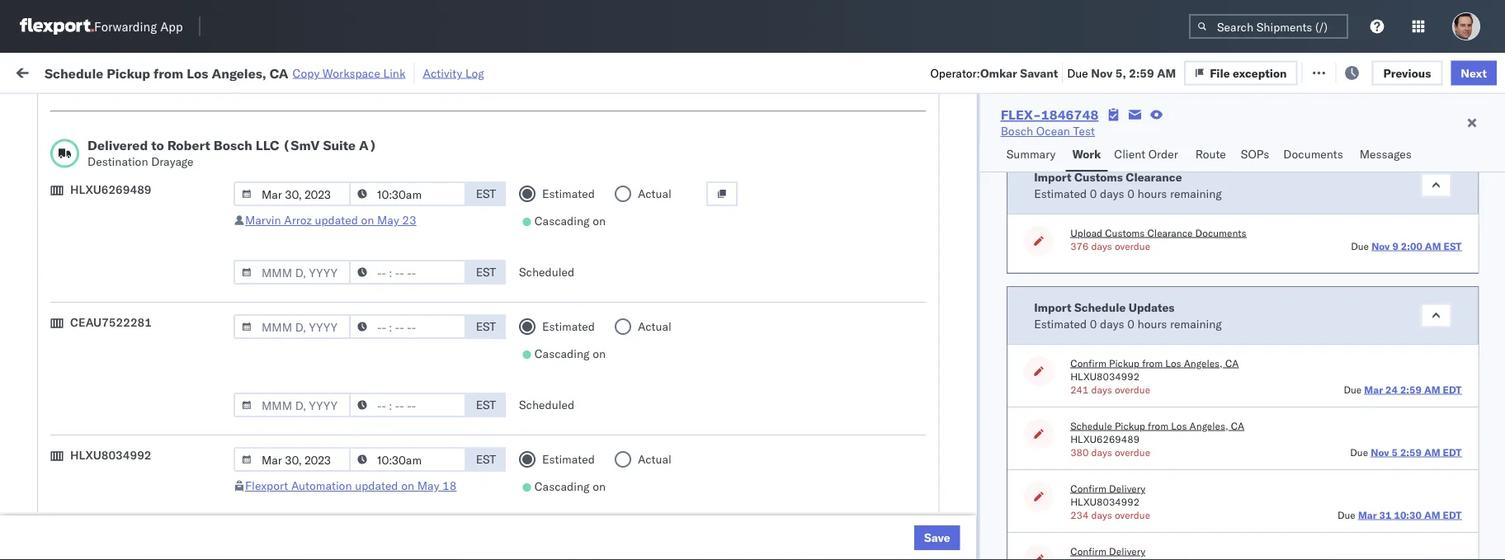 Task type: describe. For each thing, give the bounding box(es) containing it.
lhuu7894563, for confirm delivery
[[1028, 492, 1113, 506]]

ocean fcl for third schedule pickup from los angeles, ca link from the bottom
[[511, 238, 568, 253]]

2:59 am est, dec 14, 2022 for schedule delivery appointment
[[269, 420, 420, 434]]

uetu5238478 for confirm delivery
[[1116, 492, 1197, 506]]

1 -- : -- -- text field from the top
[[349, 182, 466, 206]]

save button
[[914, 526, 960, 550]]

due nov 5, 2:59 am
[[1067, 65, 1176, 80]]

1 fcl from the top
[[547, 202, 568, 216]]

confirm delivery button down 234 days overdue
[[1070, 545, 1145, 558]]

by:
[[60, 101, 76, 116]]

1 horizontal spatial omkar
[[1345, 456, 1380, 470]]

(0)
[[286, 64, 307, 78]]

2 cascading on from the top
[[535, 347, 606, 361]]

messages button
[[1353, 139, 1421, 172]]

(smv
[[283, 137, 320, 154]]

3 ceau7522281, from the top
[[1028, 274, 1113, 288]]

my work
[[17, 60, 90, 83]]

4 resize handle column header from the left
[[591, 128, 611, 560]]

4 gaurav jawla from the top
[[1345, 274, 1414, 289]]

summary button
[[1000, 139, 1066, 172]]

container
[[1028, 128, 1072, 141]]

client order button
[[1108, 139, 1189, 172]]

2 flex-1889466 from the top
[[921, 420, 1007, 434]]

numbers for mbl/mawb numbers
[[1197, 135, 1237, 147]]

edt, for 2nd the schedule delivery appointment "button" from the bottom of the page
[[318, 274, 344, 289]]

import schedule updates estimated 0 days 0 hours remaining
[[1034, 300, 1222, 331]]

1660288
[[956, 165, 1007, 180]]

delivery down 234 days overdue
[[1109, 545, 1145, 558]]

0 horizontal spatial confirm delivery
[[38, 491, 126, 506]]

0 horizontal spatial hlxu6269489
[[70, 182, 151, 197]]

nov 9 2:00 am est button
[[1371, 240, 1462, 252]]

mar 31 10:30 am edt button
[[1358, 509, 1462, 521]]

hlxu6269489, for upload customs clearance documents link related to flex-1846748
[[1116, 347, 1200, 361]]

test123456 for upload customs clearance documents link related to flex-1846748
[[1136, 347, 1206, 361]]

pickup inside confirm pickup from los angeles, ca link
[[83, 455, 119, 470]]

forwarding
[[94, 19, 157, 34]]

flexport automation updated on may 18
[[245, 479, 457, 493]]

241 days overdue
[[1070, 383, 1150, 396]]

days for 241
[[1091, 383, 1112, 396]]

documents down ymluw236679313
[[1195, 227, 1246, 239]]

delivery down destination
[[90, 201, 132, 215]]

estimated inside import customs clearance estimated 0 days 0 hours remaining
[[1034, 186, 1087, 201]]

9:00
[[269, 492, 294, 507]]

track
[[438, 64, 464, 78]]

delivery up confirm pickup from los angeles, ca
[[90, 419, 132, 433]]

14, for schedule pickup from los angeles, ca
[[370, 383, 388, 398]]

flexport. image
[[20, 18, 94, 35]]

1 ceau7522281, hlxu6269489, hlxu8034992 from the top
[[1028, 201, 1284, 216]]

confirm delivery button up 234 days overdue
[[1070, 482, 1145, 495]]

ca inside confirm pickup from los angeles, ca hlxu8034992
[[1225, 357, 1239, 369]]

destination
[[87, 154, 148, 169]]

in
[[246, 102, 255, 115]]

lhuu7894563, uetu5238478 for confirm delivery
[[1028, 492, 1197, 506]]

-- : -- -- text field
[[349, 393, 466, 418]]

schedule pickup from los angeles, ca hlxu6269489
[[1070, 420, 1244, 445]]

cascading on for flexport automation updated on may 18
[[535, 480, 606, 494]]

fcl for confirm delivery link on the left bottom of the page
[[547, 492, 568, 507]]

updated for automation
[[355, 479, 398, 493]]

2 jawla from the top
[[1385, 202, 1414, 216]]

Search Work text field
[[951, 59, 1131, 84]]

upload for flex-1846748
[[38, 338, 75, 352]]

4 gaurav from the top
[[1345, 274, 1382, 289]]

flexport for flexport demo consignee
[[619, 165, 662, 180]]

container numbers button
[[1020, 125, 1112, 154]]

1 ocean fcl from the top
[[511, 202, 568, 216]]

9:00 am est, dec 24, 2022
[[269, 492, 420, 507]]

test123456 for schedule pickup from los angeles, ca link corresponding to 2:59 am edt, nov 5, 2022
[[1136, 311, 1206, 325]]

9 resize handle column header from the left
[[1317, 128, 1337, 560]]

1893174
[[956, 529, 1007, 543]]

scheduled for ceau7522281
[[519, 398, 575, 412]]

1 jawla from the top
[[1385, 165, 1414, 180]]

a)
[[359, 137, 377, 154]]

hours for updates
[[1137, 317, 1167, 331]]

0 horizontal spatial work
[[179, 64, 208, 78]]

ocean fcl for confirm delivery link on the left bottom of the page
[[511, 492, 568, 507]]

4 -- : -- -- text field from the top
[[349, 447, 466, 472]]

edt for nov 5 2:59 am edt
[[1443, 446, 1462, 458]]

fcl for schedule pickup from los angeles, ca link corresponding to 2:59 am edt, nov 5, 2022
[[547, 311, 568, 325]]

confirm inside confirm pickup from los angeles, ca hlxu8034992
[[1070, 357, 1106, 369]]

1 vertical spatial upload customs clearance documents button
[[1070, 226, 1246, 239]]

schedule inside schedule pickup from los angeles, ca hlxu6269489
[[1070, 420, 1112, 432]]

lhuu7894563, uetu5238478 for confirm pickup from los angeles, ca
[[1028, 456, 1197, 470]]

fcl for confirm pickup from los angeles, ca link
[[547, 456, 568, 470]]

angeles, inside button
[[170, 455, 216, 470]]

numbers for container numbers
[[1028, 142, 1069, 154]]

schedule pickup from los angeles, ca copy workspace link
[[45, 65, 406, 81]]

0 down updates
[[1127, 317, 1134, 331]]

5
[[1391, 446, 1398, 458]]

log
[[465, 66, 484, 80]]

edt for mar 24 2:59 am edt
[[1443, 383, 1462, 396]]

bosch ocean test link
[[1001, 123, 1095, 139]]

flexport automation updated on may 18 button
[[245, 479, 457, 493]]

customs inside import customs clearance estimated 0 days 0 hours remaining
[[1074, 170, 1123, 184]]

3 jawla from the top
[[1385, 238, 1414, 253]]

1 vertical spatial upload
[[1070, 227, 1102, 239]]

schedule inside import schedule updates estimated 0 days 0 hours remaining
[[1074, 300, 1126, 314]]

2:59 am est, dec 14, 2022 for schedule pickup from los angeles, ca
[[269, 383, 420, 398]]

confirm for confirm pickup from los angeles, ca link
[[38, 455, 80, 470]]

abcdefg78456546 for schedule delivery appointment
[[1136, 420, 1247, 434]]

caiu7969337
[[1028, 165, 1105, 180]]

status : ready for work, blocked, in progress
[[89, 102, 299, 115]]

no
[[387, 102, 400, 115]]

confirm for confirm delivery link on the left bottom of the page
[[38, 491, 80, 506]]

actual for marvin arroz updated on may 23
[[638, 187, 672, 201]]

1 vertical spatial confirm pickup from los angeles, ca button
[[38, 454, 234, 472]]

may for 23
[[377, 213, 399, 227]]

14, for schedule delivery appointment
[[370, 420, 388, 434]]

0 down caiu7969337
[[1090, 186, 1097, 201]]

3 -- : -- -- text field from the top
[[349, 314, 466, 339]]

5 ceau7522281, from the top
[[1028, 347, 1113, 361]]

lhuu7894563, uetu5238478 for schedule delivery appointment
[[1028, 419, 1197, 434]]

upload customs clearance documents for flex-1660288
[[38, 156, 181, 187]]

: for status
[[118, 102, 121, 115]]

cascading for marvin arroz updated on may 23
[[535, 214, 590, 228]]

customs up "376 days overdue"
[[1105, 227, 1145, 239]]

1 test123456 from the top
[[1136, 202, 1206, 216]]

schedule delivery appointment for third the schedule delivery appointment "button" from the bottom
[[38, 201, 203, 215]]

est, for confirm pickup from los angeles, ca
[[317, 456, 342, 470]]

abcdefg78456546 for confirm pickup from los angeles, ca
[[1136, 456, 1247, 470]]

delivery down confirm pickup from los angeles, ca link
[[83, 491, 126, 506]]

overdue for 234 days overdue
[[1115, 509, 1150, 521]]

24,
[[370, 492, 388, 507]]

7:00 pm est, dec 23, 2022
[[269, 456, 419, 470]]

messages
[[1360, 147, 1412, 161]]

clearance inside import customs clearance estimated 0 days 0 hours remaining
[[1126, 170, 1182, 184]]

remaining for import schedule updates
[[1170, 317, 1222, 331]]

deadline
[[269, 135, 308, 147]]

hlxu8034992 inside confirm delivery hlxu8034992
[[1070, 496, 1139, 508]]

1 schedule delivery appointment button from the top
[[38, 200, 203, 218]]

workitem
[[18, 135, 61, 147]]

4 ceau7522281, hlxu6269489, hlxu8034992 from the top
[[1028, 310, 1284, 325]]

overdue for 380 days overdue
[[1115, 446, 1150, 458]]

dec for confirm pickup from los angeles, ca
[[345, 456, 367, 470]]

376 days overdue
[[1070, 240, 1150, 252]]

copy
[[293, 66, 320, 80]]

schedule pickup from los angeles, ca link for 2:59 am est, dec 14, 2022
[[38, 373, 237, 406]]

delivery inside confirm delivery hlxu8034992
[[1109, 482, 1145, 495]]

automation
[[291, 479, 352, 493]]

llc
[[256, 137, 279, 154]]

demo
[[665, 165, 696, 180]]

operator: omkar savant
[[930, 65, 1058, 80]]

documents down workitem
[[38, 173, 98, 187]]

1 resize handle column header from the left
[[239, 128, 259, 560]]

mmm d, yyyy text field for fourth -- : -- -- text field from the top
[[234, 447, 351, 472]]

380
[[1070, 446, 1089, 458]]

days for 380
[[1091, 446, 1112, 458]]

risk
[[359, 64, 378, 78]]

5 ceau7522281, hlxu6269489, hlxu8034992 from the top
[[1028, 347, 1284, 361]]

angeles, inside schedule pickup from los angeles, ca hlxu6269489
[[1189, 420, 1228, 432]]

2:59 am edt, nov 5, 2022 for third the schedule delivery appointment "button" from the bottom
[[269, 202, 413, 216]]

2 ceau7522281, hlxu6269489, hlxu8034992 from the top
[[1028, 238, 1284, 252]]

23,
[[369, 456, 387, 470]]

3 ceau7522281, hlxu6269489, hlxu8034992 from the top
[[1028, 274, 1284, 288]]

confirm delivery hlxu8034992
[[1070, 482, 1145, 508]]

activity log
[[423, 66, 484, 80]]

link
[[383, 66, 406, 80]]

status
[[89, 102, 118, 115]]

3 gaurav from the top
[[1345, 238, 1382, 253]]

due mar 24 2:59 am edt
[[1344, 383, 1462, 396]]

772
[[321, 64, 343, 78]]

2:00
[[1401, 240, 1422, 252]]

days inside import customs clearance estimated 0 days 0 hours remaining
[[1100, 186, 1124, 201]]

3 schedule delivery appointment button from the top
[[38, 418, 203, 436]]

9
[[1392, 240, 1398, 252]]

to
[[151, 137, 164, 154]]

ocean fcl for confirm pickup from los angeles, ca link
[[511, 456, 568, 470]]

arroz
[[284, 213, 312, 227]]

due nov 9 2:00 am est
[[1351, 240, 1462, 252]]

confirm pickup from los angeles, ca hlxu8034992
[[1070, 357, 1239, 383]]

uetu5238478 for confirm pickup from los angeles, ca
[[1116, 456, 1197, 470]]

2 gaurav from the top
[[1345, 202, 1382, 216]]

7 fcl from the top
[[547, 420, 568, 434]]

11 resize handle column header from the left
[[1476, 128, 1495, 560]]

4 jawla from the top
[[1385, 274, 1414, 289]]

2 - from the left
[[735, 165, 742, 180]]

schedule delivery appointment for 2nd the schedule delivery appointment "button" from the bottom of the page
[[38, 274, 203, 288]]

234 days overdue
[[1070, 509, 1150, 521]]

import for import work
[[139, 64, 176, 78]]

batch action button
[[1388, 59, 1496, 84]]

drayage
[[151, 154, 194, 169]]

1 hlxu6269489, from the top
[[1116, 201, 1200, 216]]

3 fcl from the top
[[547, 274, 568, 289]]

mar 24 2:59 am edt button
[[1364, 383, 1462, 396]]

0 vertical spatial confirm pickup from los angeles, ca button
[[1070, 357, 1239, 370]]

los inside schedule pickup from los angeles, ca hlxu6269489
[[1171, 420, 1187, 432]]

client order
[[1114, 147, 1178, 161]]

container numbers
[[1028, 128, 1072, 154]]

next
[[1461, 65, 1487, 80]]

169 on track
[[397, 64, 464, 78]]

due for due nov 5, 2:59 am
[[1067, 65, 1088, 80]]

edt, for third the schedule delivery appointment "button" from the bottom
[[318, 202, 344, 216]]

appointment for 2nd the schedule delivery appointment "button" from the bottom of the page schedule delivery appointment link
[[135, 274, 203, 288]]

23
[[402, 213, 417, 227]]

import work
[[139, 64, 208, 78]]

omkar savant
[[1345, 456, 1419, 470]]

batch
[[1413, 64, 1446, 78]]

schedule delivery appointment link for third the schedule delivery appointment "button" from the bottom
[[38, 200, 203, 217]]

deadline button
[[260, 131, 427, 148]]

robert
[[167, 137, 210, 154]]

operator:
[[930, 65, 980, 80]]

route button
[[1189, 139, 1235, 172]]

route
[[1196, 147, 1226, 161]]

sops button
[[1235, 139, 1277, 172]]

ocean fcl for schedule pickup from los angeles, ca link for 2:59 am est, dec 14, 2022
[[511, 383, 568, 398]]

4 edt, from the top
[[318, 311, 344, 325]]

mbl/mawb numbers button
[[1128, 131, 1320, 148]]

lhuu7894563, for confirm pickup from los angeles, ca
[[1028, 456, 1113, 470]]

clearance for upload customs clearance documents link for flex-1660288
[[128, 156, 181, 171]]

upload customs clearance documents button for flex-1846748
[[38, 337, 237, 372]]

10 resize handle column header from the left
[[1426, 128, 1445, 560]]

progress
[[257, 102, 299, 115]]

los inside confirm pickup from los angeles, ca hlxu8034992
[[1165, 357, 1181, 369]]

3 gaurav jawla from the top
[[1345, 238, 1414, 253]]

hlxu6269489 inside schedule pickup from los angeles, ca hlxu6269489
[[1070, 433, 1139, 445]]

1 schedule pickup from los angeles, ca from the top
[[38, 229, 222, 260]]

abcdefg78456546 for confirm delivery
[[1136, 492, 1247, 507]]



Task type: vqa. For each thing, say whether or not it's contained in the screenshot.
topmost THE CHENG
no



Task type: locate. For each thing, give the bounding box(es) containing it.
3:00 am edt, aug 19, 2022
[[269, 165, 421, 180]]

1 vertical spatial hours
[[1137, 317, 1167, 331]]

1 cascading on from the top
[[535, 214, 606, 228]]

days right 380 on the bottom right of page
[[1091, 446, 1112, 458]]

1 abcdefg78456546 from the top
[[1136, 383, 1247, 398]]

1 vertical spatial remaining
[[1170, 317, 1222, 331]]

los
[[187, 65, 208, 81], [156, 229, 174, 243], [156, 302, 174, 316], [1165, 357, 1181, 369], [156, 374, 174, 389], [1171, 420, 1187, 432], [149, 455, 167, 470]]

3 resize handle column header from the left
[[482, 128, 502, 560]]

updated for arroz
[[315, 213, 358, 227]]

mar left 31
[[1358, 509, 1377, 521]]

7:00
[[269, 456, 294, 470]]

4 test123456 from the top
[[1136, 311, 1206, 325]]

2 vertical spatial edt
[[1443, 509, 1462, 521]]

savant up flex-1846748 link
[[1020, 65, 1058, 80]]

5 mmm d, yyyy text field from the top
[[234, 447, 351, 472]]

order
[[1149, 147, 1178, 161]]

days right 376
[[1091, 240, 1112, 252]]

lhuu7894563, uetu5238478
[[1028, 383, 1197, 397], [1028, 419, 1197, 434], [1028, 456, 1197, 470], [1028, 492, 1197, 506]]

numbers inside button
[[1197, 135, 1237, 147]]

schedule
[[45, 65, 103, 81], [38, 201, 87, 215], [38, 229, 87, 243], [38, 274, 87, 288], [1074, 300, 1126, 314], [38, 302, 87, 316], [38, 374, 87, 389], [38, 419, 87, 433], [1070, 420, 1112, 432]]

flexport demo consignee
[[619, 165, 754, 180]]

0 vertical spatial hours
[[1137, 186, 1167, 201]]

5 hlxu6269489, from the top
[[1116, 347, 1200, 361]]

2 vertical spatial upload
[[38, 338, 75, 352]]

1 vertical spatial 2:59 am edt, nov 5, 2022
[[269, 274, 413, 289]]

3 lhuu7894563, from the top
[[1028, 456, 1113, 470]]

bosch ocean test
[[1001, 124, 1095, 138], [619, 202, 713, 216], [728, 202, 822, 216], [619, 311, 713, 325], [728, 311, 822, 325], [619, 420, 713, 434], [728, 420, 822, 434], [619, 456, 713, 470]]

0 vertical spatial upload
[[38, 156, 75, 171]]

1 vertical spatial schedule delivery appointment link
[[38, 273, 203, 289]]

3 abcdefg78456546 from the top
[[1136, 456, 1247, 470]]

1 gaurav jawla from the top
[[1345, 165, 1414, 180]]

-- : -- -- text field up 24,
[[349, 447, 466, 472]]

savant up due mar 31 10:30 am edt
[[1383, 456, 1419, 470]]

previous
[[1384, 65, 1431, 80]]

1 vertical spatial upload customs clearance documents link
[[38, 337, 237, 370]]

2 schedule delivery appointment button from the top
[[38, 273, 203, 291]]

updated
[[315, 213, 358, 227], [355, 479, 398, 493]]

1 vertical spatial 2:59 am est, dec 14, 2022
[[269, 420, 420, 434]]

0 horizontal spatial savant
[[1020, 65, 1058, 80]]

1 vertical spatial cascading
[[535, 347, 590, 361]]

3 actual from the top
[[638, 452, 672, 467]]

ocean fcl for schedule pickup from los angeles, ca link corresponding to 2:59 am edt, nov 5, 2022
[[511, 311, 568, 325]]

documents down ceau7522281
[[38, 354, 98, 369]]

3 overdue from the top
[[1115, 446, 1150, 458]]

updates
[[1128, 300, 1174, 314]]

: left ready at the left
[[118, 102, 121, 115]]

1889466
[[956, 383, 1007, 398], [956, 420, 1007, 434], [956, 456, 1007, 470], [956, 492, 1007, 507]]

hours inside import customs clearance estimated 0 days 0 hours remaining
[[1137, 186, 1167, 201]]

omkar
[[980, 65, 1018, 80], [1345, 456, 1380, 470]]

3 uetu5238478 from the top
[[1116, 456, 1197, 470]]

0 horizontal spatial :
[[118, 102, 121, 115]]

1 1889466 from the top
[[956, 383, 1007, 398]]

appointment down drayage
[[135, 201, 203, 215]]

2 schedule delivery appointment link from the top
[[38, 273, 203, 289]]

18
[[442, 479, 457, 493]]

import inside import schedule updates estimated 0 days 0 hours remaining
[[1034, 300, 1071, 314]]

appointment up ceau7522281
[[135, 274, 203, 288]]

1 horizontal spatial :
[[380, 102, 383, 115]]

2022
[[392, 165, 421, 180], [385, 202, 413, 216], [385, 274, 413, 289], [385, 311, 413, 325], [391, 383, 420, 398], [391, 420, 420, 434], [390, 456, 419, 470], [391, 492, 420, 507]]

mmm d, yyyy text field for 1st -- : -- -- text field from the top
[[234, 182, 351, 206]]

1 vertical spatial mar
[[1358, 509, 1377, 521]]

due for due mar 31 10:30 am edt
[[1337, 509, 1355, 521]]

mbl/mawb numbers
[[1136, 135, 1237, 147]]

appointment up confirm pickup from los angeles, ca
[[135, 419, 203, 433]]

1 vertical spatial confirm delivery
[[1070, 545, 1145, 558]]

omkar up flex-1846748 link
[[980, 65, 1018, 80]]

est, for schedule pickup from los angeles, ca
[[318, 383, 343, 398]]

1 vertical spatial schedule pickup from los angeles, ca
[[38, 302, 222, 333]]

remaining inside import schedule updates estimated 0 days 0 hours remaining
[[1170, 317, 1222, 331]]

-- : -- -- text field up the "23"
[[349, 182, 466, 206]]

1 vertical spatial appointment
[[135, 274, 203, 288]]

remaining down ymluw236679313
[[1170, 186, 1222, 201]]

1 appointment from the top
[[135, 201, 203, 215]]

gaurav up due nov 9 2:00 am est
[[1345, 202, 1382, 216]]

0 down client
[[1127, 186, 1134, 201]]

clearance down ceau7522281
[[128, 338, 181, 352]]

0 vertical spatial schedule delivery appointment button
[[38, 200, 203, 218]]

14, down -- : -- -- text box
[[370, 420, 388, 434]]

upload customs clearance documents button down delivered
[[38, 156, 237, 190]]

work
[[47, 60, 90, 83]]

pickup inside confirm pickup from los angeles, ca hlxu8034992
[[1109, 357, 1139, 369]]

cascading
[[535, 214, 590, 228], [535, 347, 590, 361], [535, 480, 590, 494]]

1 vertical spatial import
[[1034, 170, 1071, 184]]

activity
[[423, 66, 462, 80]]

2 vertical spatial schedule pickup from los angeles, ca
[[38, 374, 222, 405]]

documents left operator
[[1284, 147, 1343, 161]]

work button
[[1066, 139, 1108, 172]]

1 horizontal spatial flexport
[[619, 165, 662, 180]]

nov 5 2:59 am edt button
[[1371, 446, 1462, 458]]

1889466 for 9:00 am est, dec 24, 2022
[[956, 492, 1007, 507]]

1 vertical spatial may
[[417, 479, 439, 493]]

ocean fcl for upload customs clearance documents link related to flex-1846748
[[511, 347, 568, 361]]

0 vertical spatial 2:59 am est, dec 14, 2022
[[269, 383, 420, 398]]

7 ocean fcl from the top
[[511, 420, 568, 434]]

upload customs clearance documents for flex-1846748
[[38, 338, 181, 369]]

edt right 5
[[1443, 446, 1462, 458]]

flex-1846748
[[1001, 106, 1099, 123], [921, 202, 1007, 216], [921, 238, 1007, 253], [921, 274, 1007, 289], [921, 311, 1007, 325], [921, 347, 1007, 361]]

0 vertical spatial edt
[[1443, 383, 1462, 396]]

mmm d, yyyy text field for -- : -- -- text box
[[234, 393, 351, 418]]

schedule pickup from los angeles, ca link for 2:59 am edt, nov 5, 2022
[[38, 301, 237, 334]]

upload customs clearance documents button up "376 days overdue"
[[1070, 226, 1246, 239]]

workspace
[[323, 66, 380, 80]]

confirm delivery down confirm pickup from los angeles, ca link
[[38, 491, 126, 506]]

Search Shipments (/) text field
[[1189, 14, 1349, 39]]

scheduled for hlxu6269489
[[519, 265, 575, 279]]

lhuu7894563, uetu5238478 up confirm delivery hlxu8034992
[[1028, 456, 1197, 470]]

confirm inside confirm delivery hlxu8034992
[[1070, 482, 1106, 495]]

upload for flex-1660288
[[38, 156, 75, 171]]

0 vertical spatial appointment
[[135, 201, 203, 215]]

4 overdue from the top
[[1115, 509, 1150, 521]]

due for due mar 24 2:59 am edt
[[1344, 383, 1362, 396]]

9 fcl from the top
[[547, 492, 568, 507]]

ca inside schedule pickup from los angeles, ca hlxu6269489
[[1231, 420, 1244, 432]]

hours down updates
[[1137, 317, 1167, 331]]

due left 9
[[1351, 240, 1369, 252]]

hlxu8034992
[[1203, 201, 1284, 216], [1203, 238, 1284, 252], [1203, 274, 1284, 288], [1203, 310, 1284, 325], [1203, 347, 1284, 361], [1070, 370, 1139, 383], [70, 448, 151, 463], [1070, 496, 1139, 508]]

operator
[[1345, 135, 1385, 147]]

3 ocean fcl from the top
[[511, 274, 568, 289]]

actual for flexport automation updated on may 18
[[638, 452, 672, 467]]

ymluw236679313
[[1136, 165, 1243, 180]]

3 2:59 am edt, nov 5, 2022 from the top
[[269, 311, 413, 325]]

bosch inside delivered to robert bosch llc (smv suite a) destination drayage
[[214, 137, 252, 154]]

confirm delivery button down confirm pickup from los angeles, ca link
[[38, 491, 126, 509]]

0 horizontal spatial flexport
[[245, 479, 288, 493]]

4 ocean fcl from the top
[[511, 311, 568, 325]]

days down client
[[1100, 186, 1124, 201]]

2:59 am edt, nov 5, 2022 for 2nd the schedule delivery appointment "button" from the bottom of the page
[[269, 274, 413, 289]]

ocean inside the bosch ocean test link
[[1036, 124, 1070, 138]]

2:59 am est, dec 14, 2022
[[269, 383, 420, 398], [269, 420, 420, 434]]

may
[[377, 213, 399, 227], [417, 479, 439, 493]]

4 flex-1889466 from the top
[[921, 492, 1007, 507]]

2 vertical spatial upload customs clearance documents button
[[38, 337, 237, 372]]

hlxu6269489 down destination
[[70, 182, 151, 197]]

days inside import schedule updates estimated 0 days 0 hours remaining
[[1100, 317, 1124, 331]]

1 edt from the top
[[1443, 383, 1462, 396]]

ready
[[125, 102, 155, 115]]

remaining
[[1170, 186, 1222, 201], [1170, 317, 1222, 331]]

due for due nov 5 2:59 am edt
[[1350, 446, 1368, 458]]

4 lhuu7894563, uetu5238478 from the top
[[1028, 492, 1197, 506]]

0 vertical spatial schedule pickup from los angeles, ca link
[[38, 228, 237, 261]]

1 vertical spatial cascading on
[[535, 347, 606, 361]]

2 gaurav jawla from the top
[[1345, 202, 1414, 216]]

mmm d, yyyy text field for third -- : -- -- text field from the bottom
[[234, 260, 351, 285]]

file exception button
[[1199, 59, 1312, 84], [1199, 59, 1312, 84], [1184, 60, 1298, 85], [1184, 60, 1298, 85]]

0 vertical spatial cascading on
[[535, 214, 606, 228]]

updated right arroz on the top left of page
[[315, 213, 358, 227]]

schedule delivery appointment link for 2nd the schedule delivery appointment "button" from the bottom of the page
[[38, 273, 203, 289]]

marvin arroz updated on may 23
[[245, 213, 417, 227]]

clearance for the middle upload customs clearance documents button
[[1147, 227, 1193, 239]]

fcl for third schedule pickup from los angeles, ca link from the bottom
[[547, 238, 568, 253]]

schedule delivery appointment up confirm pickup from los angeles, ca
[[38, 419, 203, 433]]

241
[[1070, 383, 1089, 396]]

1 hours from the top
[[1137, 186, 1167, 201]]

0 vertical spatial actual
[[638, 187, 672, 201]]

los inside button
[[149, 455, 167, 470]]

due nov 5 2:59 am edt
[[1350, 446, 1462, 458]]

0 horizontal spatial may
[[377, 213, 399, 227]]

2 vertical spatial import
[[1034, 300, 1071, 314]]

customs down client
[[1074, 170, 1123, 184]]

schedule delivery appointment down destination
[[38, 201, 203, 215]]

7 resize handle column header from the left
[[1000, 128, 1020, 560]]

2 actual from the top
[[638, 319, 672, 334]]

3 edt from the top
[[1443, 509, 1462, 521]]

due left 31
[[1337, 509, 1355, 521]]

may left 18 on the bottom left of page
[[417, 479, 439, 493]]

0 vertical spatial schedule delivery appointment link
[[38, 200, 203, 217]]

8 resize handle column header from the left
[[1108, 128, 1128, 560]]

0 vertical spatial work
[[179, 64, 208, 78]]

1 vertical spatial upload customs clearance documents
[[1070, 227, 1246, 239]]

gaurav down due nov 9 2:00 am est
[[1345, 274, 1382, 289]]

overdue down confirm pickup from los angeles, ca hlxu8034992
[[1115, 383, 1150, 396]]

-- : -- -- text field
[[349, 182, 466, 206], [349, 260, 466, 285], [349, 314, 466, 339], [349, 447, 466, 472]]

edt for mar 31 10:30 am edt
[[1443, 509, 1462, 521]]

1 : from the left
[[118, 102, 121, 115]]

est, for schedule delivery appointment
[[318, 420, 343, 434]]

hlxu6269489 up the 380 days overdue
[[1070, 433, 1139, 445]]

0 vertical spatial upload customs clearance documents
[[38, 156, 181, 187]]

0 vertical spatial cascading
[[535, 214, 590, 228]]

upload down workitem
[[38, 156, 75, 171]]

4 fcl from the top
[[547, 311, 568, 325]]

2 lhuu7894563, from the top
[[1028, 419, 1113, 434]]

confirm inside button
[[38, 455, 80, 470]]

upload customs clearance documents button down ceau7522281
[[38, 337, 237, 372]]

exception
[[1247, 64, 1301, 78], [1233, 65, 1287, 80]]

lhuu7894563, for schedule pickup from los angeles, ca
[[1028, 383, 1113, 397]]

uetu5238478 for schedule pickup from los angeles, ca
[[1116, 383, 1197, 397]]

2 resize handle column header from the left
[[424, 128, 444, 560]]

6 resize handle column header from the left
[[866, 128, 886, 560]]

1 - from the left
[[728, 165, 735, 180]]

schedule delivery appointment button up ceau7522281
[[38, 273, 203, 291]]

1 schedule delivery appointment link from the top
[[38, 200, 203, 217]]

flex-1660288
[[921, 165, 1007, 180]]

upload customs clearance documents up "376 days overdue"
[[1070, 227, 1246, 239]]

2 mmm d, yyyy text field from the top
[[234, 260, 351, 285]]

2 vertical spatial 2:59 am edt, nov 5, 2022
[[269, 311, 413, 325]]

flexport for flexport automation updated on may 18
[[245, 479, 288, 493]]

2 cascading from the top
[[535, 347, 590, 361]]

schedule delivery appointment link down destination
[[38, 200, 203, 217]]

0 vertical spatial schedule pickup from los angeles, ca
[[38, 229, 222, 260]]

: left "no"
[[380, 102, 383, 115]]

documents button
[[1277, 139, 1353, 172]]

uetu5238478 for schedule delivery appointment
[[1116, 419, 1197, 434]]

may for 18
[[417, 479, 439, 493]]

1 actual from the top
[[638, 187, 672, 201]]

1 horizontal spatial savant
[[1383, 456, 1419, 470]]

1 horizontal spatial numbers
[[1197, 135, 1237, 147]]

clearance down to
[[128, 156, 181, 171]]

2 vertical spatial schedule delivery appointment link
[[38, 418, 203, 435]]

at
[[346, 64, 356, 78]]

2 vertical spatial cascading on
[[535, 480, 606, 494]]

days for 234
[[1091, 509, 1112, 521]]

1 horizontal spatial may
[[417, 479, 439, 493]]

gaurav down messages in the top of the page
[[1345, 165, 1382, 180]]

1 horizontal spatial confirm delivery
[[1070, 545, 1145, 558]]

1 vertical spatial schedule delivery appointment
[[38, 274, 203, 288]]

days down confirm delivery hlxu8034992
[[1091, 509, 1112, 521]]

10:30
[[1394, 509, 1422, 521]]

1 vertical spatial actual
[[638, 319, 672, 334]]

380 days overdue
[[1070, 446, 1150, 458]]

2 vertical spatial schedule pickup from los angeles, ca link
[[38, 373, 237, 406]]

client
[[1114, 147, 1146, 161]]

hours down client order button
[[1137, 186, 1167, 201]]

pm
[[296, 456, 315, 470]]

upload customs clearance documents link down ceau7522281
[[38, 337, 237, 370]]

workitem button
[[10, 131, 242, 148]]

0 vertical spatial savant
[[1020, 65, 1058, 80]]

9 ocean fcl from the top
[[511, 492, 568, 507]]

2 upload customs clearance documents link from the top
[[38, 337, 237, 370]]

0 vertical spatial omkar
[[980, 65, 1018, 80]]

2 vertical spatial actual
[[638, 452, 672, 467]]

confirm delivery link
[[38, 491, 126, 507]]

1 schedule delivery appointment from the top
[[38, 201, 203, 215]]

delivery up ceau7522281
[[90, 274, 132, 288]]

0 vertical spatial scheduled
[[519, 265, 575, 279]]

cascading for flexport automation updated on may 18
[[535, 480, 590, 494]]

schedule delivery appointment up ceau7522281
[[38, 274, 203, 288]]

days right 241
[[1091, 383, 1112, 396]]

customs down ceau7522281
[[78, 338, 125, 352]]

2 abcdefg78456546 from the top
[[1136, 420, 1247, 434]]

dec for schedule pickup from los angeles, ca
[[346, 383, 368, 398]]

: for snoozed
[[380, 102, 383, 115]]

3 hlxu6269489, from the top
[[1116, 274, 1200, 288]]

overdue for 241 days overdue
[[1115, 383, 1150, 396]]

filtered by:
[[17, 101, 76, 116]]

updated down 23,
[[355, 479, 398, 493]]

schedule delivery appointment link up ceau7522281
[[38, 273, 203, 289]]

confirm for confirm delivery 'button' below 234 days overdue
[[1070, 545, 1106, 558]]

2 1889466 from the top
[[956, 420, 1007, 434]]

from inside button
[[122, 455, 146, 470]]

hlxu6269489, for schedule pickup from los angeles, ca link corresponding to 2:59 am edt, nov 5, 2022
[[1116, 310, 1200, 325]]

action
[[1449, 64, 1485, 78]]

due left 5
[[1350, 446, 1368, 458]]

1 vertical spatial scheduled
[[519, 398, 575, 412]]

gaurav left 9
[[1345, 238, 1382, 253]]

copy workspace link button
[[293, 66, 406, 80]]

dec for schedule delivery appointment
[[346, 420, 368, 434]]

file down search shipments (/) text box
[[1224, 64, 1244, 78]]

1 vertical spatial savant
[[1383, 456, 1419, 470]]

due mar 31 10:30 am edt
[[1337, 509, 1462, 521]]

dec for confirm delivery
[[346, 492, 368, 507]]

appointment for schedule delivery appointment link related to third the schedule delivery appointment "button" from the bottom
[[135, 201, 203, 215]]

3 test123456 from the top
[[1136, 274, 1206, 289]]

2 vertical spatial schedule delivery appointment button
[[38, 418, 203, 436]]

1 2:59 am est, dec 14, 2022 from the top
[[269, 383, 420, 398]]

1 vertical spatial updated
[[355, 479, 398, 493]]

1 vertical spatial work
[[1072, 147, 1101, 161]]

2 ceau7522281, from the top
[[1028, 238, 1113, 252]]

upload customs clearance documents button
[[38, 156, 237, 190], [1070, 226, 1246, 239], [38, 337, 237, 372]]

uetu5238478 down confirm pickup from los angeles, ca hlxu8034992
[[1116, 383, 1197, 397]]

hours
[[1137, 186, 1167, 201], [1137, 317, 1167, 331]]

upload down ceau7522281
[[38, 338, 75, 352]]

maeu9736123
[[1136, 529, 1220, 543]]

save
[[924, 531, 950, 545]]

from inside confirm pickup from los angeles, ca hlxu8034992
[[1142, 357, 1163, 369]]

consignee
[[699, 165, 754, 180]]

schedule delivery appointment
[[38, 201, 203, 215], [38, 274, 203, 288], [38, 419, 203, 433]]

mar for mar 31 10:30 am edt
[[1358, 509, 1377, 521]]

import up the for
[[139, 64, 176, 78]]

confirm pickup from los angeles, ca button
[[1070, 357, 1239, 370], [38, 454, 234, 472]]

angeles, inside confirm pickup from los angeles, ca hlxu8034992
[[1184, 357, 1223, 369]]

flex-1889466 for 2:59 am est, dec 14, 2022
[[921, 383, 1007, 398]]

1 horizontal spatial confirm pickup from los angeles, ca button
[[1070, 357, 1239, 370]]

3 1889466 from the top
[[956, 456, 1007, 470]]

2 remaining from the top
[[1170, 317, 1222, 331]]

8 fcl from the top
[[547, 456, 568, 470]]

0 vertical spatial may
[[377, 213, 399, 227]]

remaining down updates
[[1170, 317, 1222, 331]]

1 vertical spatial edt
[[1443, 446, 1462, 458]]

1 remaining from the top
[[1170, 186, 1222, 201]]

1 scheduled from the top
[[519, 265, 575, 279]]

hlxu6269489, for third schedule pickup from los angeles, ca link from the bottom
[[1116, 238, 1200, 252]]

forwarding app link
[[20, 18, 183, 35]]

2 vertical spatial appointment
[[135, 419, 203, 433]]

5 resize handle column header from the left
[[699, 128, 719, 560]]

1 lhuu7894563, uetu5238478 from the top
[[1028, 383, 1197, 397]]

1 vertical spatial hlxu6269489
[[1070, 433, 1139, 445]]

file up mbl/mawb numbers button
[[1210, 65, 1230, 80]]

edt right '24' at the right of page
[[1443, 383, 1462, 396]]

overdue down schedule pickup from los angeles, ca hlxu6269489 at the right bottom of the page
[[1115, 446, 1150, 458]]

5 ocean fcl from the top
[[511, 347, 568, 361]]

fcl for schedule pickup from los angeles, ca link for 2:59 am est, dec 14, 2022
[[547, 383, 568, 398]]

appointment for schedule delivery appointment link associated with 1st the schedule delivery appointment "button" from the bottom
[[135, 419, 203, 433]]

upload customs clearance documents down ceau7522281
[[38, 338, 181, 369]]

clearance up "376 days overdue"
[[1147, 227, 1193, 239]]

abcdefg78456546 for schedule pickup from los angeles, ca
[[1136, 383, 1247, 398]]

2 -- : -- -- text field from the top
[[349, 260, 466, 285]]

import customs clearance estimated 0 days 0 hours remaining
[[1034, 170, 1222, 201]]

24
[[1385, 383, 1398, 396]]

0 vertical spatial mar
[[1364, 383, 1383, 396]]

uetu5238478 down schedule pickup from los angeles, ca hlxu6269489 at the right bottom of the page
[[1116, 456, 1197, 470]]

2 schedule pickup from los angeles, ca from the top
[[38, 302, 222, 333]]

upload customs clearance documents link down delivered
[[38, 156, 237, 189]]

flex-1893174
[[921, 529, 1007, 543]]

sops
[[1241, 147, 1270, 161]]

import for import schedule updates estimated 0 days 0 hours remaining
[[1034, 300, 1071, 314]]

upload customs clearance documents link for flex-1846748
[[38, 337, 237, 370]]

import for import customs clearance estimated 0 days 0 hours remaining
[[1034, 170, 1071, 184]]

schedule pickup from los angeles, ca
[[38, 229, 222, 260], [38, 302, 222, 333], [38, 374, 222, 405]]

schedule delivery appointment button down destination
[[38, 200, 203, 218]]

remaining for import customs clearance
[[1170, 186, 1222, 201]]

import inside import customs clearance estimated 0 days 0 hours remaining
[[1034, 170, 1071, 184]]

-- : -- -- text field down the "23"
[[349, 260, 466, 285]]

upload up 376
[[1070, 227, 1102, 239]]

ceau7522281, hlxu6269489, hlxu8034992
[[1028, 201, 1284, 216], [1028, 238, 1284, 252], [1028, 274, 1284, 288], [1028, 310, 1284, 325], [1028, 347, 1284, 361]]

upload customs clearance documents button for flex-1660288
[[38, 156, 237, 190]]

0 vertical spatial upload customs clearance documents button
[[38, 156, 237, 190]]

234
[[1070, 509, 1089, 521]]

customs down delivered
[[78, 156, 125, 171]]

marvin arroz updated on may 23 button
[[245, 213, 417, 227]]

1 horizontal spatial hlxu6269489
[[1070, 433, 1139, 445]]

3 cascading from the top
[[535, 480, 590, 494]]

nov
[[1091, 65, 1113, 80], [347, 202, 368, 216], [1371, 240, 1390, 252], [347, 274, 368, 289], [347, 311, 368, 325], [1371, 446, 1389, 458]]

0 vertical spatial 2:59 am edt, nov 5, 2022
[[269, 202, 413, 216]]

0 vertical spatial schedule delivery appointment
[[38, 201, 203, 215]]

2 vertical spatial schedule delivery appointment
[[38, 419, 203, 433]]

flexport left demo
[[619, 165, 662, 180]]

schedule pickup from los angeles, ca link
[[38, 228, 237, 261], [38, 301, 237, 334], [38, 373, 237, 406]]

2 2:59 am edt, nov 5, 2022 from the top
[[269, 274, 413, 289]]

6 ocean fcl from the top
[[511, 383, 568, 398]]

summary
[[1007, 147, 1056, 161]]

3 schedule pickup from los angeles, ca from the top
[[38, 374, 222, 405]]

uetu5238478 up maeu9736123
[[1116, 492, 1197, 506]]

schedule delivery appointment link up confirm pickup from los angeles, ca
[[38, 418, 203, 435]]

0 vertical spatial hlxu6269489
[[70, 182, 151, 197]]

2 overdue from the top
[[1115, 383, 1150, 396]]

flex-1889466 for 7:00 pm est, dec 23, 2022
[[921, 456, 1007, 470]]

fcl for upload customs clearance documents link related to flex-1846748
[[547, 347, 568, 361]]

estimated inside import schedule updates estimated 0 days 0 hours remaining
[[1034, 317, 1087, 331]]

MMM D, YYYY text field
[[234, 182, 351, 206], [234, 260, 351, 285], [234, 314, 351, 339], [234, 393, 351, 418], [234, 447, 351, 472]]

from inside schedule pickup from los angeles, ca hlxu6269489
[[1148, 420, 1168, 432]]

1 gaurav from the top
[[1345, 165, 1382, 180]]

edt,
[[318, 165, 344, 180], [318, 202, 344, 216], [318, 274, 344, 289], [318, 311, 344, 325]]

3 schedule pickup from los angeles, ca link from the top
[[38, 373, 237, 406]]

0 vertical spatial confirm delivery
[[38, 491, 126, 506]]

pickup inside schedule pickup from los angeles, ca hlxu6269489
[[1115, 420, 1145, 432]]

4 lhuu7894563, from the top
[[1028, 492, 1113, 506]]

due for due nov 9 2:00 am est
[[1351, 240, 1369, 252]]

blocked,
[[202, 102, 243, 115]]

edt right 10:30
[[1443, 509, 1462, 521]]

14, up 23,
[[370, 383, 388, 398]]

1 vertical spatial 14,
[[370, 420, 388, 434]]

0 vertical spatial import
[[139, 64, 176, 78]]

schedule pickup from los angeles, ca button
[[38, 228, 237, 263], [38, 301, 237, 335], [38, 373, 237, 408], [1070, 419, 1244, 432]]

169
[[397, 64, 419, 78]]

snoozed : no
[[341, 102, 400, 115]]

6 fcl from the top
[[547, 383, 568, 398]]

1 vertical spatial schedule pickup from los angeles, ca link
[[38, 301, 237, 334]]

2 vertical spatial upload customs clearance documents
[[38, 338, 181, 369]]

hlxu8034992 inside confirm pickup from los angeles, ca hlxu8034992
[[1070, 370, 1139, 383]]

lhuu7894563, uetu5238478 up 234 days overdue
[[1028, 492, 1197, 506]]

2 schedule pickup from los angeles, ca link from the top
[[38, 301, 237, 334]]

hours inside import schedule updates estimated 0 days 0 hours remaining
[[1137, 317, 1167, 331]]

lhuu7894563, uetu5238478 up the 380 days overdue
[[1028, 419, 1197, 434]]

0 vertical spatial flexport
[[619, 165, 662, 180]]

2 fcl from the top
[[547, 238, 568, 253]]

14,
[[370, 383, 388, 398], [370, 420, 388, 434]]

4 ceau7522281, from the top
[[1028, 310, 1113, 325]]

edt, for flex-1660288's upload customs clearance documents button
[[318, 165, 344, 180]]

0 vertical spatial remaining
[[1170, 186, 1222, 201]]

2 appointment from the top
[[135, 274, 203, 288]]

numbers inside container numbers
[[1028, 142, 1069, 154]]

ceau7522281,
[[1028, 201, 1113, 216], [1028, 238, 1113, 252], [1028, 274, 1113, 288], [1028, 310, 1113, 325], [1028, 347, 1113, 361]]

resize handle column header
[[239, 128, 259, 560], [424, 128, 444, 560], [482, 128, 502, 560], [591, 128, 611, 560], [699, 128, 719, 560], [866, 128, 886, 560], [1000, 128, 1020, 560], [1108, 128, 1128, 560], [1317, 128, 1337, 560], [1426, 128, 1445, 560], [1476, 128, 1495, 560]]

due up flex-1846748 link
[[1067, 65, 1088, 80]]

2 vertical spatial cascading
[[535, 480, 590, 494]]

omkar left 5
[[1345, 456, 1380, 470]]

0 horizontal spatial confirm pickup from los angeles, ca button
[[38, 454, 234, 472]]

1 ceau7522281, from the top
[[1028, 201, 1113, 216]]

flex-1660288 button
[[894, 161, 1010, 184], [894, 161, 1010, 184]]

0 vertical spatial updated
[[315, 213, 358, 227]]

overdue for 376 days overdue
[[1115, 240, 1150, 252]]

schedule pickup from los angeles, ca for 2:59 am est, dec 14, 2022
[[38, 374, 222, 405]]

5 test123456 from the top
[[1136, 347, 1206, 361]]

upload customs clearance documents link for flex-1660288
[[38, 156, 237, 189]]

from
[[154, 65, 183, 81], [128, 229, 153, 243], [128, 302, 153, 316], [1142, 357, 1163, 369], [128, 374, 153, 389], [1148, 420, 1168, 432], [122, 455, 146, 470]]

1 vertical spatial omkar
[[1345, 456, 1380, 470]]

work inside button
[[1072, 147, 1101, 161]]

1 horizontal spatial work
[[1072, 147, 1101, 161]]

work up 'status : ready for work, blocked, in progress'
[[179, 64, 208, 78]]

test123456
[[1136, 202, 1206, 216], [1136, 238, 1206, 253], [1136, 274, 1206, 289], [1136, 311, 1206, 325], [1136, 347, 1206, 361]]

1 14, from the top
[[370, 383, 388, 398]]

0 horizontal spatial omkar
[[980, 65, 1018, 80]]

1 edt, from the top
[[318, 165, 344, 180]]

0 vertical spatial 14,
[[370, 383, 388, 398]]

3 schedule delivery appointment link from the top
[[38, 418, 203, 435]]

confirm delivery down 234 days overdue
[[1070, 545, 1145, 558]]

due left '24' at the right of page
[[1344, 383, 1362, 396]]

1 vertical spatial schedule delivery appointment button
[[38, 273, 203, 291]]

1 flex-1889466 from the top
[[921, 383, 1007, 398]]

import down 376
[[1034, 300, 1071, 314]]

0 horizontal spatial numbers
[[1028, 142, 1069, 154]]

documents inside button
[[1284, 147, 1343, 161]]

delivery up 234 days overdue
[[1109, 482, 1145, 495]]

days for 376
[[1091, 240, 1112, 252]]

confirm pickup from los angeles, ca button up '241 days overdue'
[[1070, 357, 1239, 370]]

aug
[[347, 165, 369, 180]]

flex-1889466 for 9:00 am est, dec 24, 2022
[[921, 492, 1007, 507]]

schedule delivery appointment button up confirm pickup from los angeles, ca
[[38, 418, 203, 436]]

schedule delivery appointment for 1st the schedule delivery appointment "button" from the bottom
[[38, 419, 203, 433]]

0 up '241 days overdue'
[[1090, 317, 1097, 331]]

remaining inside import customs clearance estimated 0 days 0 hours remaining
[[1170, 186, 1222, 201]]

1889466 for 2:59 am est, dec 14, 2022
[[956, 383, 1007, 398]]

suite
[[323, 137, 356, 154]]

mar left '24' at the right of page
[[1364, 383, 1383, 396]]

work,
[[173, 102, 199, 115]]

numbers left sops
[[1197, 135, 1237, 147]]

mmm d, yyyy text field for 2nd -- : -- -- text field from the bottom
[[234, 314, 351, 339]]

0 vertical spatial upload customs clearance documents link
[[38, 156, 237, 189]]

schedule delivery appointment link for 1st the schedule delivery appointment "button" from the bottom
[[38, 418, 203, 435]]

1 vertical spatial flexport
[[245, 479, 288, 493]]

import down summary
[[1034, 170, 1071, 184]]

1 schedule pickup from los angeles, ca link from the top
[[38, 228, 237, 261]]

lhuu7894563, uetu5238478 down confirm pickup from los angeles, ca hlxu8034992
[[1028, 383, 1197, 397]]

3:00
[[269, 165, 294, 180]]



